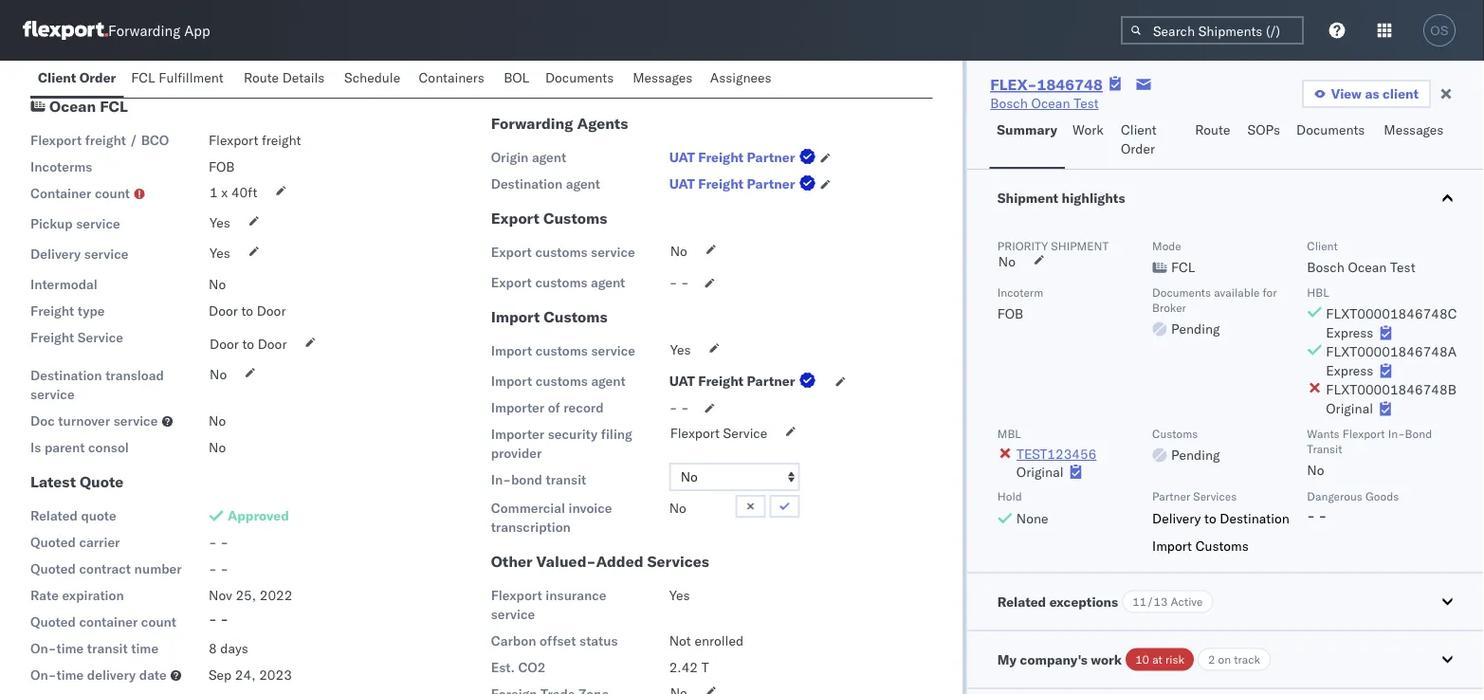Task type: locate. For each thing, give the bounding box(es) containing it.
bosch up hbl
[[1307, 259, 1344, 275]]

of
[[548, 399, 560, 416]]

customs up "export customs service"
[[543, 209, 607, 228]]

client up hbl
[[1307, 239, 1337, 253]]

export down the export customs
[[491, 244, 532, 260]]

quoted for quoted carrier
[[30, 534, 76, 551]]

valued-
[[536, 552, 596, 571]]

1 vertical spatial original
[[1016, 463, 1063, 480]]

0 vertical spatial forwarding
[[108, 21, 180, 39]]

express up flxt00001846748a in the right of the page
[[1326, 324, 1373, 341]]

provider
[[491, 445, 542, 461]]

client right work
[[1121, 121, 1157, 138]]

related up my
[[997, 593, 1046, 610]]

1 horizontal spatial destination
[[491, 175, 563, 192]]

1 vertical spatial uat freight partner
[[669, 175, 795, 192]]

not enrolled
[[669, 633, 744, 649]]

flexport for flexport freight / bco
[[30, 132, 82, 148]]

messages button down 'client'
[[1376, 113, 1454, 169]]

flexport right filing
[[670, 425, 720, 441]]

messages left assignees
[[633, 69, 692, 86]]

export customs agent
[[491, 274, 625, 291]]

0 vertical spatial in-
[[1388, 426, 1405, 440]]

fcl for fcl fulfillment
[[131, 69, 155, 86]]

destination agent
[[491, 175, 600, 192]]

2 horizontal spatial test
[[1390, 259, 1415, 275]]

flex-
[[990, 75, 1037, 94]]

in- down provider in the left bottom of the page
[[491, 471, 511, 488]]

service up doc at the bottom
[[30, 386, 75, 403]]

export for export customs service
[[491, 244, 532, 260]]

importer up provider in the left bottom of the page
[[491, 426, 544, 442]]

delivery down partner services
[[1152, 510, 1200, 526]]

pending
[[1171, 321, 1220, 337], [1171, 447, 1220, 463]]

1 vertical spatial import customs
[[1152, 538, 1248, 554]]

customs up import customs agent
[[536, 342, 588, 359]]

forwarding up origin agent
[[491, 114, 573, 133]]

0 horizontal spatial fob
[[209, 158, 235, 175]]

1 horizontal spatial fob
[[997, 305, 1023, 322]]

transit down importer security filing provider
[[546, 471, 586, 488]]

time up on-time delivery date
[[56, 640, 84, 657]]

in-
[[1388, 426, 1405, 440], [491, 471, 511, 488]]

summary
[[997, 121, 1057, 138]]

freight for flexport freight / bco
[[85, 132, 126, 148]]

1 vertical spatial to
[[242, 336, 254, 352]]

quoted up rate
[[30, 560, 76, 577]]

1 pending from the top
[[1171, 321, 1220, 337]]

related
[[30, 507, 78, 524], [997, 593, 1046, 610]]

service for flexport service
[[723, 425, 767, 441]]

importer inside importer security filing provider
[[491, 426, 544, 442]]

2 vertical spatial fcl
[[1171, 259, 1195, 275]]

bosch left assignees
[[669, 81, 708, 97]]

2 vertical spatial destination
[[1219, 510, 1289, 526]]

fcl for fcl
[[1171, 259, 1195, 275]]

1 importer from the top
[[491, 399, 544, 416]]

1 on- from the top
[[30, 640, 56, 657]]

0 vertical spatial route
[[244, 69, 279, 86]]

1 quoted from the top
[[30, 534, 76, 551]]

co2
[[518, 659, 546, 676]]

t
[[701, 659, 709, 676]]

customs
[[535, 244, 588, 260], [535, 274, 588, 291], [536, 342, 588, 359], [536, 373, 588, 389]]

service for doc turnover service
[[114, 413, 158, 429]]

0 horizontal spatial client order button
[[30, 61, 124, 98]]

1 vertical spatial services
[[647, 552, 709, 571]]

view
[[1331, 85, 1362, 102]]

import customs down the delivery to destination
[[1152, 538, 1248, 554]]

0 horizontal spatial client
[[38, 69, 76, 86]]

freight
[[698, 149, 744, 165], [698, 175, 744, 192], [30, 303, 74, 319], [30, 329, 74, 346], [698, 373, 744, 389]]

export customs
[[491, 209, 607, 228]]

2 vertical spatial export
[[491, 274, 532, 291]]

1 horizontal spatial forwarding
[[491, 114, 573, 133]]

1 vertical spatial uat
[[669, 175, 695, 192]]

1 vertical spatial importer
[[491, 426, 544, 442]]

bosch down flex-
[[990, 95, 1028, 111]]

freight for flexport freight
[[262, 132, 301, 148]]

shipment highlights button
[[967, 170, 1484, 227]]

client inside client bosch ocean test incoterm fob
[[1307, 239, 1337, 253]]

flexport right wants
[[1342, 426, 1385, 440]]

1 horizontal spatial services
[[1193, 489, 1236, 504]]

1 customs from the top
[[535, 244, 588, 260]]

express
[[1326, 324, 1373, 341], [1326, 362, 1373, 379]]

destination down freight service
[[30, 367, 102, 384]]

quoted down rate
[[30, 614, 76, 630]]

11/13 active
[[1132, 595, 1202, 609]]

0 vertical spatial door to door
[[209, 303, 286, 319]]

fob inside client bosch ocean test incoterm fob
[[997, 305, 1023, 322]]

fcl inside button
[[131, 69, 155, 86]]

2 on- from the top
[[30, 667, 56, 683]]

1 freight from the left
[[85, 132, 126, 148]]

1 vertical spatial on-
[[30, 667, 56, 683]]

client
[[38, 69, 76, 86], [1121, 121, 1157, 138], [1307, 239, 1337, 253]]

bosch inside client bosch ocean test incoterm fob
[[1307, 259, 1344, 275]]

sops
[[1248, 121, 1280, 138]]

quoted down related quote
[[30, 534, 76, 551]]

1 vertical spatial delivery
[[1152, 510, 1200, 526]]

0 horizontal spatial delivery
[[30, 246, 81, 262]]

0 vertical spatial uat
[[669, 149, 695, 165]]

1 export from the top
[[491, 209, 540, 228]]

on- down rate
[[30, 640, 56, 657]]

on-time transit time
[[30, 640, 158, 657]]

uat freight partner link for origin agent
[[669, 148, 820, 167]]

no inside wants flexport in-bond transit no
[[1307, 462, 1324, 478]]

import customs down export customs agent
[[491, 307, 608, 326]]

1 vertical spatial fob
[[997, 305, 1023, 322]]

documents up forwarding agents at the left of page
[[545, 69, 614, 86]]

0 vertical spatial quoted
[[30, 534, 76, 551]]

0 vertical spatial export
[[491, 209, 540, 228]]

messages down 'client'
[[1384, 121, 1444, 138]]

nov
[[209, 587, 232, 604]]

2 freight from the left
[[262, 132, 301, 148]]

original up wants
[[1326, 400, 1373, 417]]

in- inside wants flexport in-bond transit no
[[1388, 426, 1405, 440]]

ocean inside client bosch ocean test incoterm fob
[[1348, 259, 1386, 275]]

bosch
[[669, 81, 708, 97], [990, 95, 1028, 111], [1307, 259, 1344, 275]]

agents
[[577, 114, 628, 133]]

client order button right work
[[1113, 113, 1188, 169]]

from
[[98, 43, 126, 59]]

flexport for flexport service
[[670, 425, 720, 441]]

1 horizontal spatial bosch ocean test
[[990, 95, 1099, 111]]

0 vertical spatial documents
[[545, 69, 614, 86]]

pending down broker
[[1171, 321, 1220, 337]]

0 horizontal spatial route
[[244, 69, 279, 86]]

1 x 40ft
[[210, 184, 257, 201]]

import down partner services
[[1152, 538, 1192, 554]]

1 horizontal spatial messages
[[1384, 121, 1444, 138]]

1 horizontal spatial delivery
[[1152, 510, 1200, 526]]

forwarding for forwarding agents
[[491, 114, 573, 133]]

destination inside destination transload service
[[30, 367, 102, 384]]

time down the on-time transit time
[[56, 667, 84, 683]]

1 uat from the top
[[669, 149, 695, 165]]

2 vertical spatial uat freight partner
[[669, 373, 795, 389]]

wants
[[1307, 426, 1339, 440]]

carbon
[[491, 633, 536, 649]]

0 vertical spatial messages button
[[625, 61, 703, 98]]

delivery down pickup
[[30, 246, 81, 262]]

0 horizontal spatial documents
[[545, 69, 614, 86]]

company's
[[1019, 651, 1087, 668]]

messages button up agents
[[625, 61, 703, 98]]

order up ocean fcl
[[79, 69, 116, 86]]

customs up partner services
[[1152, 426, 1197, 440]]

1 vertical spatial client
[[1121, 121, 1157, 138]]

transit
[[546, 471, 586, 488], [87, 640, 128, 657]]

dangerous goods - -
[[1307, 489, 1398, 523]]

customs up import customs service
[[544, 307, 608, 326]]

intermodal
[[30, 276, 98, 293]]

1 horizontal spatial documents
[[1152, 285, 1211, 299]]

view as client button
[[1302, 80, 1431, 108]]

to for freight service
[[242, 336, 254, 352]]

2023
[[259, 667, 292, 683]]

hbl
[[1307, 285, 1329, 299]]

importer for importer security filing provider
[[491, 426, 544, 442]]

pickup service
[[30, 215, 120, 232]]

x
[[221, 184, 228, 201]]

0 vertical spatial on-
[[30, 640, 56, 657]]

approved
[[228, 507, 289, 524]]

1 horizontal spatial import customs
[[1152, 538, 1248, 554]]

route left details
[[244, 69, 279, 86]]

client
[[1383, 85, 1419, 102]]

client down originates
[[38, 69, 76, 86]]

3 quoted from the top
[[30, 614, 76, 630]]

quote
[[81, 507, 116, 524]]

pickup
[[30, 215, 73, 232]]

work
[[1090, 651, 1122, 668]]

bond
[[1405, 426, 1432, 440]]

2 quoted from the top
[[30, 560, 76, 577]]

containers
[[419, 69, 484, 86]]

1 vertical spatial order
[[1121, 140, 1155, 157]]

3 uat freight partner from the top
[[669, 373, 795, 389]]

documents button
[[538, 61, 625, 98], [1289, 113, 1376, 169]]

2 horizontal spatial documents
[[1296, 121, 1365, 138]]

1 horizontal spatial test
[[1074, 95, 1099, 111]]

export down destination agent
[[491, 209, 540, 228]]

other
[[491, 552, 533, 571]]

messages button
[[625, 61, 703, 98], [1376, 113, 1454, 169]]

2 vertical spatial client
[[1307, 239, 1337, 253]]

flexport inside flexport insurance service
[[491, 587, 542, 604]]

destination down partner services
[[1219, 510, 1289, 526]]

customs down "export customs service"
[[535, 274, 588, 291]]

0 horizontal spatial messages button
[[625, 61, 703, 98]]

at
[[1152, 653, 1162, 667]]

service for import customs service
[[591, 342, 635, 359]]

1 horizontal spatial service
[[723, 425, 767, 441]]

customs up export customs agent
[[535, 244, 588, 260]]

1 horizontal spatial transit
[[546, 471, 586, 488]]

dangerous
[[1307, 489, 1362, 504]]

1 horizontal spatial freight
[[262, 132, 301, 148]]

1 vertical spatial related
[[997, 593, 1046, 610]]

rate expiration
[[30, 587, 124, 604]]

doc
[[30, 413, 55, 429]]

import down export customs agent
[[491, 307, 540, 326]]

0 vertical spatial fcl
[[131, 69, 155, 86]]

0 horizontal spatial documents button
[[538, 61, 625, 98]]

import up import customs agent
[[491, 342, 532, 359]]

sops button
[[1240, 113, 1289, 169]]

on- down the on-time transit time
[[30, 667, 56, 683]]

0 vertical spatial client order
[[38, 69, 116, 86]]

flexport up incoterms
[[30, 132, 82, 148]]

order
[[79, 69, 116, 86], [1121, 140, 1155, 157]]

services right added
[[647, 552, 709, 571]]

shipment
[[997, 190, 1058, 206]]

service inside destination transload service
[[30, 386, 75, 403]]

1 vertical spatial service
[[723, 425, 767, 441]]

order inside client order
[[1121, 140, 1155, 157]]

service down pickup service
[[84, 246, 128, 262]]

quoted container count
[[30, 614, 176, 630]]

0 horizontal spatial freight
[[85, 132, 126, 148]]

client order button down originates
[[30, 61, 124, 98]]

express up flxt00001846748b
[[1326, 362, 1373, 379]]

services up the delivery to destination
[[1193, 489, 1236, 504]]

fob up x
[[209, 158, 235, 175]]

2 vertical spatial to
[[1204, 510, 1216, 526]]

2 export from the top
[[491, 244, 532, 260]]

shipper
[[491, 81, 539, 97]]

1 horizontal spatial client
[[1121, 121, 1157, 138]]

0 vertical spatial express
[[1326, 324, 1373, 341]]

destination for destination transload service
[[30, 367, 102, 384]]

0 vertical spatial pending
[[1171, 321, 1220, 337]]

delivery for delivery to destination
[[1152, 510, 1200, 526]]

1 vertical spatial destination
[[30, 367, 102, 384]]

originates
[[30, 43, 94, 59]]

fcl down smb
[[131, 69, 155, 86]]

in- down flxt00001846748b
[[1388, 426, 1405, 440]]

customs for import customs service
[[536, 342, 588, 359]]

3 uat from the top
[[669, 373, 695, 389]]

express for flxt00001846748c
[[1326, 324, 1373, 341]]

1 vertical spatial transit
[[87, 640, 128, 657]]

0 vertical spatial delivery
[[30, 246, 81, 262]]

delivery for delivery service
[[30, 246, 81, 262]]

0 horizontal spatial forwarding
[[108, 21, 180, 39]]

uat freight partner
[[669, 149, 795, 165], [669, 175, 795, 192], [669, 373, 795, 389]]

documents button down view
[[1289, 113, 1376, 169]]

transit for time
[[87, 640, 128, 657]]

count right container
[[141, 614, 176, 630]]

app
[[30, 62, 53, 78]]

1 uat freight partner link from the top
[[669, 148, 820, 167]]

uat freight partner for destination agent
[[669, 175, 795, 192]]

0 horizontal spatial count
[[95, 185, 130, 202]]

2 on track
[[1208, 653, 1260, 667]]

offset
[[540, 633, 576, 649]]

fob down incoterm
[[997, 305, 1023, 322]]

flexport down the other
[[491, 587, 542, 604]]

0 vertical spatial import customs
[[491, 307, 608, 326]]

0 vertical spatial original
[[1326, 400, 1373, 417]]

destination down origin agent
[[491, 175, 563, 192]]

original down test123456
[[1016, 463, 1063, 480]]

importer left of
[[491, 399, 544, 416]]

0 horizontal spatial bosch
[[669, 81, 708, 97]]

1 horizontal spatial count
[[141, 614, 176, 630]]

0 vertical spatial service
[[78, 329, 123, 346]]

2 express from the top
[[1326, 362, 1373, 379]]

0 horizontal spatial messages
[[633, 69, 692, 86]]

commercial
[[491, 500, 565, 516]]

2 pending from the top
[[1171, 447, 1220, 463]]

client order right work button
[[1121, 121, 1157, 157]]

added
[[596, 552, 643, 571]]

3 customs from the top
[[536, 342, 588, 359]]

service up import customs agent
[[591, 342, 635, 359]]

0 horizontal spatial fcl
[[100, 97, 128, 116]]

quoted for quoted contract number
[[30, 560, 76, 577]]

1 vertical spatial route
[[1195, 121, 1230, 138]]

0 horizontal spatial service
[[78, 329, 123, 346]]

customs down the delivery to destination
[[1195, 538, 1248, 554]]

forwarding up smb
[[108, 21, 180, 39]]

transit down container
[[87, 640, 128, 657]]

0 vertical spatial importer
[[491, 399, 544, 416]]

latest quote
[[30, 472, 123, 491]]

route left sops
[[1195, 121, 1230, 138]]

client for the topmost "client order" 'button'
[[38, 69, 76, 86]]

test
[[756, 81, 782, 97], [1074, 95, 1099, 111], [1390, 259, 1415, 275]]

schedule button
[[337, 61, 411, 98]]

2 vertical spatial uat
[[669, 373, 695, 389]]

2 customs from the top
[[535, 274, 588, 291]]

customs for import customs agent
[[536, 373, 588, 389]]

yes
[[210, 214, 230, 231], [210, 245, 230, 261], [670, 341, 691, 358], [669, 587, 690, 604]]

0 vertical spatial transit
[[546, 471, 586, 488]]

2 horizontal spatial client
[[1307, 239, 1337, 253]]

service up consol
[[114, 413, 158, 429]]

1 express from the top
[[1326, 324, 1373, 341]]

order for the topmost "client order" 'button'
[[79, 69, 116, 86]]

order for right "client order" 'button'
[[1121, 140, 1155, 157]]

count up pickup service
[[95, 185, 130, 202]]

service up export customs agent
[[591, 244, 635, 260]]

4 customs from the top
[[536, 373, 588, 389]]

commercial invoice transcription
[[491, 500, 612, 535]]

pending up partner services
[[1171, 447, 1220, 463]]

Search Shipments (/) text field
[[1121, 16, 1304, 45]]

shipment highlights
[[997, 190, 1125, 206]]

client order down originates
[[38, 69, 116, 86]]

security
[[548, 426, 598, 442]]

1 horizontal spatial fcl
[[131, 69, 155, 86]]

fcl down mode on the right top of the page
[[1171, 259, 1195, 275]]

2 vertical spatial quoted
[[30, 614, 76, 630]]

2 importer from the top
[[491, 426, 544, 442]]

order right work button
[[1121, 140, 1155, 157]]

1 vertical spatial documents button
[[1289, 113, 1376, 169]]

service for freight service
[[78, 329, 123, 346]]

destination for destination agent
[[491, 175, 563, 192]]

2 uat freight partner link from the top
[[669, 175, 820, 193]]

1 vertical spatial count
[[141, 614, 176, 630]]

service up carbon
[[491, 606, 535, 623]]

delivery
[[87, 667, 136, 683]]

seller
[[491, 54, 526, 71]]

number
[[134, 560, 182, 577]]

export down "export customs service"
[[491, 274, 532, 291]]

2 uat freight partner from the top
[[669, 175, 795, 192]]

related down latest
[[30, 507, 78, 524]]

export for export customs agent
[[491, 274, 532, 291]]

documents button up agents
[[538, 61, 625, 98]]

1 uat freight partner from the top
[[669, 149, 795, 165]]

1 vertical spatial express
[[1326, 362, 1373, 379]]

service inside flexport insurance service
[[491, 606, 535, 623]]

documents up broker
[[1152, 285, 1211, 299]]

on-
[[30, 640, 56, 657], [30, 667, 56, 683]]

sep
[[209, 667, 232, 683]]

2 uat from the top
[[669, 175, 695, 192]]

count
[[95, 185, 130, 202], [141, 614, 176, 630]]

3 export from the top
[[491, 274, 532, 291]]

ocean
[[712, 81, 752, 97], [1031, 95, 1070, 111], [49, 97, 96, 116], [1348, 259, 1386, 275]]

1
[[210, 184, 218, 201]]

documents down view
[[1296, 121, 1365, 138]]

0 vertical spatial count
[[95, 185, 130, 202]]

fcl up flexport freight / bco
[[100, 97, 128, 116]]

pending for documents available for broker
[[1171, 321, 1220, 337]]

status
[[579, 633, 618, 649]]

1 vertical spatial messages
[[1384, 121, 1444, 138]]

freight down route details button
[[262, 132, 301, 148]]

0 vertical spatial uat freight partner link
[[669, 148, 820, 167]]

flexport for flexport insurance service
[[491, 587, 542, 604]]

freight left /
[[85, 132, 126, 148]]

1 vertical spatial fcl
[[100, 97, 128, 116]]

goods
[[1365, 489, 1398, 504]]

import up importer of record
[[491, 373, 532, 389]]

quoted
[[30, 534, 76, 551], [30, 560, 76, 577], [30, 614, 76, 630]]

customs up of
[[536, 373, 588, 389]]

flexport up 1 x 40ft
[[209, 132, 258, 148]]

0 vertical spatial uat freight partner
[[669, 149, 795, 165]]



Task type: vqa. For each thing, say whether or not it's contained in the screenshot.
CONFIRM related to Confirm Delivery
no



Task type: describe. For each thing, give the bounding box(es) containing it.
related for related quote
[[30, 507, 78, 524]]

flexport insurance service
[[491, 587, 606, 623]]

date
[[139, 667, 167, 683]]

0 vertical spatial services
[[1193, 489, 1236, 504]]

time up date
[[131, 640, 158, 657]]

route details button
[[236, 61, 337, 98]]

details
[[282, 69, 325, 86]]

yes for pickup service
[[210, 214, 230, 231]]

flxt00001846748a
[[1326, 343, 1456, 360]]

yes for import customs service
[[670, 341, 691, 358]]

turnover
[[58, 413, 110, 429]]

bco
[[141, 132, 169, 148]]

2 horizontal spatial destination
[[1219, 510, 1289, 526]]

import for yes
[[491, 342, 532, 359]]

active
[[1170, 595, 1202, 609]]

est. co2
[[491, 659, 546, 676]]

fcl fulfillment
[[131, 69, 223, 86]]

transit
[[1307, 441, 1342, 456]]

contract
[[79, 560, 131, 577]]

1 horizontal spatial client order
[[1121, 121, 1157, 157]]

schedule
[[344, 69, 400, 86]]

service down the container count
[[76, 215, 120, 232]]

test123456 button
[[1016, 446, 1096, 462]]

filing
[[601, 426, 632, 442]]

container
[[79, 614, 138, 630]]

is
[[30, 439, 41, 456]]

import for uat freight partner
[[491, 373, 532, 389]]

bond
[[511, 471, 542, 488]]

sep 24, 2023
[[209, 667, 292, 683]]

documents inside documents available for broker
[[1152, 285, 1211, 299]]

uat freight partner link for destination agent
[[669, 175, 820, 193]]

agent up destination agent
[[532, 149, 566, 165]]

importer of record
[[491, 399, 604, 416]]

broker
[[1152, 300, 1186, 314]]

related for related exceptions
[[997, 593, 1046, 610]]

container count
[[30, 185, 130, 202]]

flxt00001846748b
[[1326, 381, 1456, 398]]

export customs service
[[491, 244, 635, 260]]

yes for delivery service
[[210, 245, 230, 261]]

importer for importer of record
[[491, 399, 544, 416]]

1 vertical spatial documents
[[1296, 121, 1365, 138]]

uat freight partner for origin agent
[[669, 149, 795, 165]]

ocean fcl
[[49, 97, 128, 116]]

customs for export customs agent
[[535, 274, 588, 291]]

for
[[1262, 285, 1276, 299]]

flexport. image
[[23, 21, 108, 40]]

import customs service
[[491, 342, 635, 359]]

my company's work
[[997, 651, 1122, 668]]

nov 25, 2022
[[209, 587, 293, 604]]

service for flexport insurance service
[[491, 606, 535, 623]]

24,
[[235, 667, 256, 683]]

uat for origin agent
[[669, 149, 695, 165]]

priority shipment
[[997, 239, 1108, 253]]

flex-1846748
[[990, 75, 1103, 94]]

0 vertical spatial to
[[241, 303, 253, 319]]

on- for on-time delivery date
[[30, 667, 56, 683]]

/
[[129, 132, 138, 148]]

bosch ocean test link
[[990, 94, 1099, 113]]

10 at risk
[[1135, 653, 1184, 667]]

uat for destination agent
[[669, 175, 695, 192]]

quoted for quoted container count
[[30, 614, 76, 630]]

1 horizontal spatial documents button
[[1289, 113, 1376, 169]]

as
[[1365, 85, 1379, 102]]

app
[[184, 21, 210, 39]]

consol
[[88, 439, 129, 456]]

import for import customs service
[[491, 307, 540, 326]]

0 vertical spatial documents button
[[538, 61, 625, 98]]

my
[[997, 651, 1016, 668]]

export for export customs
[[491, 209, 540, 228]]

delivery to destination
[[1152, 510, 1289, 526]]

invoice
[[569, 500, 612, 516]]

customs for export customs service
[[535, 244, 588, 260]]

express for flxt00001846748a
[[1326, 362, 1373, 379]]

assignees
[[710, 69, 771, 86]]

transload
[[105, 367, 164, 384]]

bol button
[[496, 61, 538, 98]]

0 horizontal spatial import customs
[[491, 307, 608, 326]]

delivery service
[[30, 246, 128, 262]]

incoterms
[[30, 158, 92, 175]]

flexport freight / bco
[[30, 132, 169, 148]]

to for partner services
[[1204, 510, 1216, 526]]

related exceptions
[[997, 593, 1118, 610]]

25,
[[236, 587, 256, 604]]

2022
[[260, 587, 293, 604]]

route details
[[244, 69, 325, 86]]

1 vertical spatial door to door
[[210, 336, 287, 352]]

importer security filing provider
[[491, 426, 632, 461]]

enrolled
[[695, 633, 744, 649]]

days
[[220, 640, 248, 657]]

0 vertical spatial fob
[[209, 158, 235, 175]]

containers button
[[411, 61, 496, 98]]

test inside client bosch ocean test incoterm fob
[[1390, 259, 1415, 275]]

route for route
[[1195, 121, 1230, 138]]

forwarding for forwarding app
[[108, 21, 180, 39]]

0 horizontal spatial services
[[647, 552, 709, 571]]

0 horizontal spatial client order
[[38, 69, 116, 86]]

shipment
[[1051, 239, 1108, 253]]

0 horizontal spatial bosch ocean test
[[669, 81, 782, 97]]

assignees button
[[703, 61, 782, 98]]

agent down "export customs service"
[[591, 274, 625, 291]]

quote
[[80, 472, 123, 491]]

highlights
[[1061, 190, 1125, 206]]

os button
[[1418, 9, 1461, 52]]

on- for on-time transit time
[[30, 640, 56, 657]]

transit for bond
[[546, 471, 586, 488]]

container
[[30, 185, 91, 202]]

route for route details
[[244, 69, 279, 86]]

11/13
[[1132, 595, 1167, 609]]

agent up the export customs
[[566, 175, 600, 192]]

pending for customs
[[1171, 447, 1220, 463]]

time for delivery
[[56, 667, 84, 683]]

service for export customs service
[[591, 244, 635, 260]]

doc turnover service
[[30, 413, 158, 429]]

1 horizontal spatial bosch
[[990, 95, 1028, 111]]

fulfillment
[[159, 69, 223, 86]]

flexport inside wants flexport in-bond transit no
[[1342, 426, 1385, 440]]

0 vertical spatial client order button
[[30, 61, 124, 98]]

record
[[564, 399, 604, 416]]

exceptions
[[1049, 593, 1118, 610]]

time for transit
[[56, 640, 84, 657]]

other valued-added services
[[491, 552, 709, 571]]

10
[[1135, 653, 1149, 667]]

summary button
[[989, 113, 1065, 169]]

type
[[78, 303, 105, 319]]

documents available for broker
[[1152, 285, 1276, 314]]

1 horizontal spatial messages button
[[1376, 113, 1454, 169]]

2.42
[[669, 659, 698, 676]]

1 horizontal spatial original
[[1326, 400, 1373, 417]]

flexport for flexport freight
[[209, 132, 258, 148]]

0 horizontal spatial test
[[756, 81, 782, 97]]

8 days
[[209, 640, 248, 657]]

agent up record
[[591, 373, 626, 389]]

import customs agent
[[491, 373, 626, 389]]

client for right "client order" 'button'
[[1121, 121, 1157, 138]]

1 horizontal spatial client order button
[[1113, 113, 1188, 169]]

service for destination transload service
[[30, 386, 75, 403]]

view as client
[[1331, 85, 1419, 102]]

quoted contract number
[[30, 560, 182, 577]]

incoterm
[[997, 285, 1043, 299]]

0 horizontal spatial in-
[[491, 471, 511, 488]]

parent
[[44, 439, 85, 456]]



